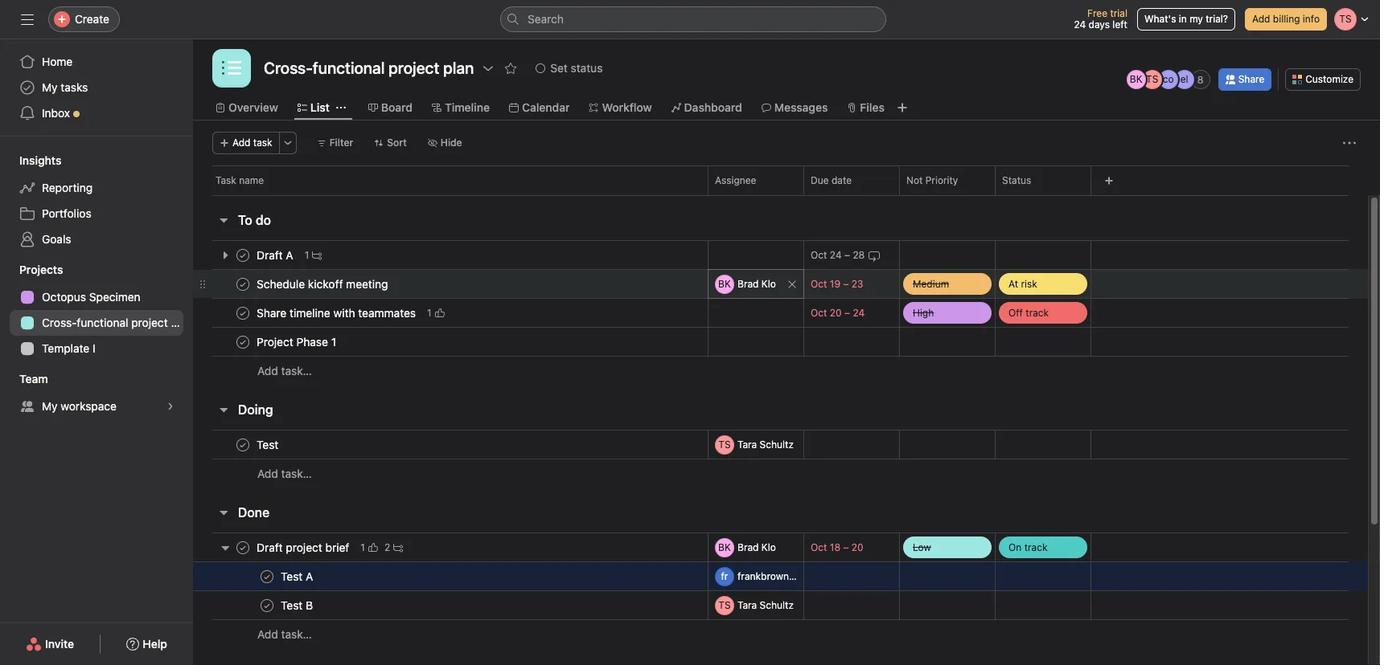 Task type: locate. For each thing, give the bounding box(es) containing it.
priority
[[925, 175, 958, 187]]

row
[[193, 166, 1380, 195], [212, 195, 1349, 196], [193, 240, 1368, 270], [193, 269, 1368, 299], [193, 298, 1368, 328], [193, 327, 1368, 357], [193, 430, 1368, 460], [193, 533, 1368, 563], [193, 591, 1368, 621]]

search list box
[[500, 6, 886, 32]]

risk
[[1021, 278, 1037, 290]]

2 — button from the top
[[900, 592, 995, 620]]

medium button
[[900, 270, 995, 298]]

cross- down octopus
[[42, 316, 77, 330]]

add down test b text box
[[257, 628, 278, 642]]

share timeline with teammates cell
[[193, 298, 709, 328]]

at risk
[[1008, 278, 1037, 290]]

Project Phase 1 text field
[[253, 334, 341, 350]]

2 vertical spatial collapse task list for this section image
[[217, 507, 230, 520]]

calendar link
[[509, 99, 570, 117]]

my left the "tasks"
[[42, 80, 58, 94]]

4 oct from the top
[[811, 542, 827, 554]]

track inside header to do tree grid
[[1026, 307, 1049, 319]]

name
[[239, 175, 264, 187]]

my
[[1190, 13, 1203, 25]]

0 vertical spatial add task…
[[257, 364, 312, 378]]

1 vertical spatial completed image
[[257, 596, 277, 616]]

tara inside header done tree grid
[[737, 600, 757, 612]]

1 vertical spatial brad klo
[[737, 542, 776, 554]]

cross- inside projects element
[[42, 316, 77, 330]]

team
[[19, 372, 48, 386]]

completed checkbox right "expand subtask list for the task draft a" icon
[[233, 246, 253, 265]]

add task… down project phase 1 text box
[[257, 364, 312, 378]]

brad klo left 'remove' image
[[737, 278, 776, 290]]

1 vertical spatial functional
[[77, 316, 128, 330]]

ts inside header doing tree grid
[[718, 439, 731, 451]]

1 vertical spatial bk
[[718, 278, 731, 290]]

0 vertical spatial tara schultz
[[737, 439, 794, 451]]

completed checkbox inside draft a cell
[[233, 246, 253, 265]]

2 tara from the top
[[737, 600, 757, 612]]

doing
[[238, 403, 273, 417]]

— button
[[900, 563, 995, 592], [900, 592, 995, 620]]

1 brad from the top
[[737, 278, 759, 290]]

0 vertical spatial task…
[[281, 364, 312, 378]]

cross-
[[264, 59, 313, 77], [42, 316, 77, 330]]

8
[[1197, 74, 1204, 86]]

2 schultz from the top
[[760, 600, 794, 612]]

insights button
[[0, 153, 61, 169]]

completed checkbox inside share timeline with teammates cell
[[233, 304, 253, 323]]

— inside fr row
[[910, 572, 917, 582]]

completed image left test b text box
[[257, 596, 277, 616]]

task… inside header doing tree grid
[[281, 467, 312, 481]]

1 vertical spatial add task… row
[[193, 459, 1368, 489]]

help
[[143, 638, 167, 651]]

4 completed image from the top
[[233, 333, 253, 352]]

1 schultz from the top
[[760, 439, 794, 451]]

my down the team
[[42, 400, 58, 413]]

my tasks
[[42, 80, 88, 94]]

0 vertical spatial track
[[1026, 307, 1049, 319]]

track right off
[[1026, 307, 1049, 319]]

0 vertical spatial ts
[[1146, 73, 1158, 85]]

bk right details image
[[718, 278, 731, 290]]

completed image for completed option within the schedule kickoff meeting cell
[[233, 275, 253, 294]]

1 task… from the top
[[281, 364, 312, 378]]

task… down test text box
[[281, 467, 312, 481]]

0 vertical spatial add task… button
[[257, 363, 312, 380]]

1 klo from the top
[[761, 278, 776, 290]]

1 vertical spatial add task… button
[[257, 466, 312, 483]]

functional up tab actions image
[[313, 59, 385, 77]]

collapse task list for this section image left to
[[217, 214, 230, 227]]

3 oct from the top
[[811, 307, 827, 319]]

—
[[910, 572, 917, 582], [910, 601, 917, 611], [1005, 601, 1012, 611]]

overview link
[[216, 99, 278, 117]]

1 tara schultz from the top
[[737, 439, 794, 451]]

3 add task… from the top
[[257, 628, 312, 642]]

add task… button down project phase 1 text box
[[257, 363, 312, 380]]

cell
[[708, 269, 804, 299]]

1 vertical spatial 20
[[852, 542, 863, 554]]

oct left 18
[[811, 542, 827, 554]]

1 vertical spatial klo
[[761, 542, 776, 554]]

1 horizontal spatial cross-
[[264, 59, 313, 77]]

track right "on"
[[1024, 542, 1047, 554]]

1 button
[[424, 305, 448, 321], [357, 540, 381, 556]]

completed image inside "test b" cell
[[257, 596, 277, 616]]

completed image down to
[[233, 275, 253, 294]]

tara schultz
[[737, 439, 794, 451], [737, 600, 794, 612]]

my inside global "element"
[[42, 80, 58, 94]]

completed image for completed option inside share timeline with teammates cell
[[233, 304, 253, 323]]

cross-functional project plan
[[264, 59, 474, 77]]

2 my from the top
[[42, 400, 58, 413]]

off track button
[[996, 299, 1091, 327]]

0 vertical spatial cross-
[[264, 59, 313, 77]]

completed image
[[233, 246, 253, 265], [233, 275, 253, 294], [233, 304, 253, 323], [233, 333, 253, 352], [233, 435, 253, 455], [233, 538, 253, 558]]

completed checkbox for share timeline with teammates text field
[[233, 304, 253, 323]]

bk inside cell
[[718, 278, 731, 290]]

0 horizontal spatial 24
[[830, 249, 842, 261]]

— button for ts
[[900, 592, 995, 620]]

0 vertical spatial 20
[[830, 307, 842, 319]]

track inside header done tree grid
[[1024, 542, 1047, 554]]

goals link
[[10, 227, 183, 253]]

schultz for "test b" cell
[[760, 600, 794, 612]]

2 oct from the top
[[811, 278, 827, 290]]

draft a cell
[[193, 240, 709, 270]]

0 vertical spatial schultz
[[760, 439, 794, 451]]

1 horizontal spatial 20
[[852, 542, 863, 554]]

add down test text box
[[257, 467, 278, 481]]

add a task to this section image
[[281, 404, 294, 417]]

collapse subtask list for the task draft project brief image
[[219, 542, 232, 555]]

add task… button inside header to do tree grid
[[257, 363, 312, 380]]

add task… down test b text box
[[257, 628, 312, 642]]

2 horizontal spatial 24
[[1074, 18, 1086, 31]]

2 vertical spatial add task… row
[[193, 620, 1368, 650]]

klo inside cell
[[761, 278, 776, 290]]

test a cell
[[193, 562, 709, 592]]

files link
[[847, 99, 885, 117]]

2 collapse task list for this section image from the top
[[217, 404, 230, 417]]

2 vertical spatial add task… button
[[257, 626, 312, 644]]

medium
[[913, 278, 949, 290]]

completed checkbox for project phase 1 text box
[[233, 333, 253, 352]]

0 vertical spatial collapse task list for this section image
[[217, 214, 230, 227]]

2 task… from the top
[[281, 467, 312, 481]]

Test text field
[[253, 437, 283, 453]]

move tasks between sections image
[[659, 279, 669, 289]]

1 vertical spatial my
[[42, 400, 58, 413]]

row containing task name
[[193, 166, 1380, 195]]

klo up fr button
[[761, 542, 776, 554]]

collapse task list for this section image left done 'button'
[[217, 507, 230, 520]]

functional inside projects element
[[77, 316, 128, 330]]

co
[[1163, 73, 1174, 85]]

add task… down test text box
[[257, 467, 312, 481]]

1 vertical spatial 1 button
[[357, 540, 381, 556]]

– right 18
[[843, 542, 849, 554]]

details image
[[688, 279, 698, 289]]

0 vertical spatial tara
[[737, 439, 757, 451]]

– inside header done tree grid
[[843, 542, 849, 554]]

completed image left test text box
[[233, 435, 253, 455]]

1 completed image from the top
[[233, 246, 253, 265]]

Test B text field
[[277, 598, 318, 614]]

brad klo up fr button
[[737, 542, 776, 554]]

home link
[[10, 49, 183, 75]]

0 horizontal spatial 1
[[361, 542, 365, 554]]

Completed checkbox
[[233, 246, 253, 265], [233, 538, 253, 558]]

oct up oct 19 – 23
[[811, 249, 827, 261]]

tara schultz inside header done tree grid
[[737, 600, 794, 612]]

add task…
[[257, 364, 312, 378], [257, 467, 312, 481], [257, 628, 312, 642]]

2 tara schultz from the top
[[737, 600, 794, 612]]

completed checkbox for schedule kickoff meeting text box
[[233, 275, 253, 294]]

– right 19
[[843, 278, 849, 290]]

cross- for cross-functional project plan
[[264, 59, 313, 77]]

1 brad klo from the top
[[737, 278, 776, 290]]

schultz inside header doing tree grid
[[760, 439, 794, 451]]

to do
[[238, 213, 271, 228]]

klo left 'remove' image
[[761, 278, 776, 290]]

0 vertical spatial completed image
[[257, 567, 277, 587]]

my for my tasks
[[42, 80, 58, 94]]

header doing tree grid
[[193, 430, 1368, 489]]

1 vertical spatial 24
[[830, 249, 842, 261]]

24 left days
[[1074, 18, 1086, 31]]

team button
[[0, 372, 48, 388]]

2 brad klo from the top
[[737, 542, 776, 554]]

1 vertical spatial task…
[[281, 467, 312, 481]]

add up doing button
[[257, 364, 278, 378]]

completed image left project phase 1 text box
[[233, 333, 253, 352]]

1 vertical spatial brad
[[737, 542, 759, 554]]

goals
[[42, 232, 71, 246]]

20 right 18
[[852, 542, 863, 554]]

completed image inside the draft project brief cell
[[233, 538, 253, 558]]

1 vertical spatial ts
[[718, 439, 731, 451]]

to
[[238, 213, 252, 228]]

Completed checkbox
[[233, 275, 253, 294], [233, 304, 253, 323], [233, 333, 253, 352], [233, 435, 253, 455], [257, 567, 277, 587], [257, 596, 277, 616]]

test cell
[[193, 430, 709, 460]]

cross- up the list link
[[264, 59, 313, 77]]

to do button
[[238, 206, 271, 235]]

2 brad from the top
[[737, 542, 759, 554]]

bk left co
[[1130, 73, 1142, 85]]

tara schultz inside header doing tree grid
[[737, 439, 794, 451]]

0 vertical spatial my
[[42, 80, 58, 94]]

add task… button down test b text box
[[257, 626, 312, 644]]

completed checkbox right plan
[[233, 304, 253, 323]]

2 vertical spatial bk
[[718, 542, 731, 554]]

–
[[844, 249, 850, 261], [843, 278, 849, 290], [844, 307, 850, 319], [843, 542, 849, 554]]

global element
[[0, 39, 193, 136]]

template i
[[42, 342, 95, 355]]

completed checkbox left test b text box
[[257, 596, 277, 616]]

ts inside header done tree grid
[[718, 600, 731, 612]]

tara schultz for test cell
[[737, 439, 794, 451]]

status
[[571, 61, 603, 75]]

20 down 19
[[830, 307, 842, 319]]

1 collapse task list for this section image from the top
[[217, 214, 230, 227]]

tara inside header doing tree grid
[[737, 439, 757, 451]]

1 horizontal spatial functional
[[313, 59, 385, 77]]

2 vertical spatial add task…
[[257, 628, 312, 642]]

brad left 'remove' image
[[737, 278, 759, 290]]

completed checkbox inside the draft project brief cell
[[233, 538, 253, 558]]

3 task… from the top
[[281, 628, 312, 642]]

1 down schedule kickoff meeting cell
[[427, 307, 432, 319]]

23
[[851, 278, 863, 290]]

– down oct 19 – 23
[[844, 307, 850, 319]]

2 add task… from the top
[[257, 467, 312, 481]]

task… down test b text box
[[281, 628, 312, 642]]

1 completed checkbox from the top
[[233, 246, 253, 265]]

add field image
[[1104, 176, 1114, 186]]

2 vertical spatial 24
[[853, 307, 865, 319]]

trial
[[1110, 7, 1127, 19]]

add task button
[[212, 132, 280, 154]]

2 completed checkbox from the top
[[233, 538, 253, 558]]

oct left 19
[[811, 278, 827, 290]]

octopus
[[42, 290, 86, 304]]

20 inside header done tree grid
[[852, 542, 863, 554]]

0 vertical spatial klo
[[761, 278, 776, 290]]

cross-functional project plan link
[[10, 310, 193, 336]]

show options image left add to starred icon
[[482, 62, 495, 75]]

0 horizontal spatial 20
[[830, 307, 842, 319]]

1 completed image from the top
[[257, 567, 277, 587]]

task…
[[281, 364, 312, 378], [281, 467, 312, 481], [281, 628, 312, 642]]

– left the 28
[[844, 249, 850, 261]]

my tasks link
[[10, 75, 183, 101]]

brad
[[737, 278, 759, 290], [737, 542, 759, 554]]

high button
[[900, 299, 995, 327]]

my for my workspace
[[42, 400, 58, 413]]

task… inside header to do tree grid
[[281, 364, 312, 378]]

completed checkbox left test a text box
[[257, 567, 277, 587]]

schultz for test cell
[[760, 439, 794, 451]]

task… down project phase 1 text box
[[281, 364, 312, 378]]

add
[[1252, 13, 1270, 25], [232, 137, 251, 149], [257, 364, 278, 378], [257, 467, 278, 481], [257, 628, 278, 642]]

1 — button from the top
[[900, 563, 995, 592]]

add task… row
[[193, 356, 1368, 386], [193, 459, 1368, 489], [193, 620, 1368, 650]]

tasks
[[61, 80, 88, 94]]

1 my from the top
[[42, 80, 58, 94]]

oct down oct 19 – 23
[[811, 307, 827, 319]]

collapse task list for this section image
[[217, 214, 230, 227], [217, 404, 230, 417], [217, 507, 230, 520]]

completed checkbox right collapse subtask list for the task draft project brief image at the bottom of the page
[[233, 538, 253, 558]]

task… inside header done tree grid
[[281, 628, 312, 642]]

24 left the 28
[[830, 249, 842, 261]]

1 left the 2
[[361, 542, 365, 554]]

add inside header doing tree grid
[[257, 467, 278, 481]]

assignee
[[715, 175, 756, 187]]

schedule kickoff meeting cell
[[193, 269, 709, 299]]

0 vertical spatial bk
[[1130, 73, 1142, 85]]

1 button left the 2
[[357, 540, 381, 556]]

trial?
[[1206, 13, 1228, 25]]

0 vertical spatial brad
[[737, 278, 759, 290]]

my inside the teams element
[[42, 400, 58, 413]]

1 vertical spatial tara schultz
[[737, 600, 794, 612]]

1 horizontal spatial 1 button
[[424, 305, 448, 321]]

completed image right "expand subtask list for the task draft a" icon
[[233, 246, 253, 265]]

brad inside header done tree grid
[[737, 542, 759, 554]]

more actions image
[[1343, 137, 1356, 150]]

1 vertical spatial cross-
[[42, 316, 77, 330]]

2 klo from the top
[[761, 542, 776, 554]]

sort
[[387, 137, 407, 149]]

schultz
[[760, 439, 794, 451], [760, 600, 794, 612]]

overview
[[228, 101, 278, 114]]

1 vertical spatial tara
[[737, 600, 757, 612]]

24 down 23
[[853, 307, 865, 319]]

add task… button down test text box
[[257, 466, 312, 483]]

0 vertical spatial 1 button
[[424, 305, 448, 321]]

completed checkbox inside project phase 1 cell
[[233, 333, 253, 352]]

completed checkbox left project phase 1 text box
[[233, 333, 253, 352]]

show options image inside row
[[877, 176, 886, 186]]

2 vertical spatial task…
[[281, 628, 312, 642]]

show options image left not
[[877, 176, 886, 186]]

1 oct from the top
[[811, 249, 827, 261]]

completed image inside the test a cell
[[257, 567, 277, 587]]

completed image right collapse subtask list for the task draft project brief image at the bottom of the page
[[233, 538, 253, 558]]

completed checkbox down to
[[233, 275, 253, 294]]

1 add task… button from the top
[[257, 363, 312, 380]]

3 collapse task list for this section image from the top
[[217, 507, 230, 520]]

brad up fr button
[[737, 542, 759, 554]]

0 vertical spatial functional
[[313, 59, 385, 77]]

2 add task… button from the top
[[257, 466, 312, 483]]

1 add task… from the top
[[257, 364, 312, 378]]

0 horizontal spatial show options image
[[482, 62, 495, 75]]

board link
[[368, 99, 413, 117]]

oct for oct 24 – 28
[[811, 249, 827, 261]]

functional for project
[[77, 316, 128, 330]]

1 add task… row from the top
[[193, 356, 1368, 386]]

6 completed image from the top
[[233, 538, 253, 558]]

2 completed image from the top
[[233, 275, 253, 294]]

1 horizontal spatial 1
[[427, 307, 432, 319]]

completed image inside share timeline with teammates cell
[[233, 304, 253, 323]]

high
[[913, 307, 934, 319]]

2
[[384, 542, 390, 554]]

octopus specimen link
[[10, 285, 183, 310]]

1 vertical spatial schultz
[[760, 600, 794, 612]]

1 vertical spatial add task…
[[257, 467, 312, 481]]

3 add task… button from the top
[[257, 626, 312, 644]]

0 vertical spatial 24
[[1074, 18, 1086, 31]]

add task… inside header doing tree grid
[[257, 467, 312, 481]]

1 vertical spatial track
[[1024, 542, 1047, 554]]

20 inside header to do tree grid
[[830, 307, 842, 319]]

completed image inside test cell
[[233, 435, 253, 455]]

calendar
[[522, 101, 570, 114]]

1 subtask image
[[312, 251, 322, 260]]

collapse task list for this section image left doing button
[[217, 404, 230, 417]]

0 horizontal spatial cross-
[[42, 316, 77, 330]]

1
[[427, 307, 432, 319], [361, 542, 365, 554]]

bk up 'fr'
[[718, 542, 731, 554]]

completed image inside project phase 1 cell
[[233, 333, 253, 352]]

oct
[[811, 249, 827, 261], [811, 278, 827, 290], [811, 307, 827, 319], [811, 542, 827, 554]]

completed checkbox inside schedule kickoff meeting cell
[[233, 275, 253, 294]]

klo
[[761, 278, 776, 290], [761, 542, 776, 554]]

Share timeline with teammates text field
[[253, 305, 421, 321]]

– for 20
[[843, 542, 849, 554]]

20
[[830, 307, 842, 319], [852, 542, 863, 554]]

2 completed image from the top
[[257, 596, 277, 616]]

workflow link
[[589, 99, 652, 117]]

0 vertical spatial brad klo
[[737, 278, 776, 290]]

0 vertical spatial 1
[[427, 307, 432, 319]]

completed checkbox inside test cell
[[233, 435, 253, 455]]

fr row
[[193, 562, 1368, 592]]

doing button
[[238, 396, 273, 425]]

add task… button inside header done tree grid
[[257, 626, 312, 644]]

schultz inside header done tree grid
[[760, 600, 794, 612]]

1 horizontal spatial show options image
[[877, 176, 886, 186]]

0 vertical spatial show options image
[[482, 62, 495, 75]]

0 vertical spatial add task… row
[[193, 356, 1368, 386]]

1 vertical spatial 1
[[361, 542, 365, 554]]

tab actions image
[[336, 103, 346, 113]]

1 vertical spatial collapse task list for this section image
[[217, 404, 230, 417]]

2 vertical spatial ts
[[718, 600, 731, 612]]

ts
[[1146, 73, 1158, 85], [718, 439, 731, 451], [718, 600, 731, 612]]

task… for add task… button within the header done tree grid
[[281, 628, 312, 642]]

project phase 1 cell
[[193, 327, 709, 357]]

3 completed image from the top
[[233, 304, 253, 323]]

– for 24
[[844, 307, 850, 319]]

— button inside fr row
[[900, 563, 995, 592]]

show options image
[[482, 62, 495, 75], [877, 176, 886, 186]]

tara for test cell
[[737, 439, 757, 451]]

add task… button
[[257, 363, 312, 380], [257, 466, 312, 483], [257, 626, 312, 644]]

brad inside cell
[[737, 278, 759, 290]]

1 vertical spatial show options image
[[877, 176, 886, 186]]

list link
[[297, 99, 330, 117]]

completed image right plan
[[233, 304, 253, 323]]

completed checkbox left test text box
[[233, 435, 253, 455]]

add left billing
[[1252, 13, 1270, 25]]

sort button
[[367, 132, 414, 154]]

completed image
[[257, 567, 277, 587], [257, 596, 277, 616]]

bk
[[1130, 73, 1142, 85], [718, 278, 731, 290], [718, 542, 731, 554]]

0 vertical spatial completed checkbox
[[233, 246, 253, 265]]

functional down octopus specimen link
[[77, 316, 128, 330]]

— inside popup button
[[1005, 601, 1012, 611]]

invite
[[45, 638, 74, 651]]

5 completed image from the top
[[233, 435, 253, 455]]

oct inside header done tree grid
[[811, 542, 827, 554]]

1 tara from the top
[[737, 439, 757, 451]]

projects element
[[0, 256, 193, 365]]

add task
[[232, 137, 272, 149]]

1 vertical spatial completed checkbox
[[233, 538, 253, 558]]

1 button down schedule kickoff meeting cell
[[424, 305, 448, 321]]

tara for "test b" cell
[[737, 600, 757, 612]]

board
[[381, 101, 413, 114]]

0 horizontal spatial functional
[[77, 316, 128, 330]]

in
[[1179, 13, 1187, 25]]

collapse task list for this section image for doing
[[217, 404, 230, 417]]

completed image left test a text box
[[257, 567, 277, 587]]



Task type: vqa. For each thing, say whether or not it's contained in the screenshot.
JS
no



Task type: describe. For each thing, give the bounding box(es) containing it.
add billing info button
[[1245, 8, 1327, 31]]

task
[[253, 137, 272, 149]]

reporting
[[42, 181, 93, 195]]

messages
[[774, 101, 828, 114]]

1 inside share timeline with teammates cell
[[427, 307, 432, 319]]

0 horizontal spatial 1 button
[[357, 540, 381, 556]]

draft project brief cell
[[193, 533, 709, 563]]

oct for oct 18 – 20
[[811, 542, 827, 554]]

track for off track
[[1026, 307, 1049, 319]]

left
[[1113, 18, 1127, 31]]

— for ts
[[910, 601, 917, 611]]

track for on track
[[1024, 542, 1047, 554]]

filter button
[[309, 132, 361, 154]]

el
[[1180, 73, 1188, 85]]

task
[[216, 175, 236, 187]]

oct for oct 19 – 23
[[811, 278, 827, 290]]

remove image
[[787, 279, 797, 289]]

cell containing bk
[[708, 269, 804, 299]]

invite button
[[15, 631, 85, 659]]

due
[[811, 175, 829, 187]]

done button
[[238, 499, 269, 528]]

portfolios
[[42, 207, 91, 220]]

functional for project plan
[[313, 59, 385, 77]]

customize
[[1305, 73, 1354, 85]]

insights element
[[0, 146, 193, 256]]

free trial 24 days left
[[1074, 7, 1127, 31]]

insights
[[19, 154, 61, 167]]

workflow
[[602, 101, 652, 114]]

template
[[42, 342, 89, 355]]

dashboard link
[[671, 99, 742, 117]]

row containing bk
[[193, 269, 1368, 299]]

2 button
[[381, 540, 406, 556]]

add task… inside header done tree grid
[[257, 628, 312, 642]]

inbox
[[42, 106, 70, 120]]

Schedule kickoff meeting text field
[[253, 276, 393, 292]]

24 inside free trial 24 days left
[[1074, 18, 1086, 31]]

row containing oct 24
[[193, 240, 1368, 270]]

more actions image
[[283, 138, 292, 148]]

due date
[[811, 175, 852, 187]]

oct 19 – 23
[[811, 278, 863, 290]]

cross- for cross-functional project plan
[[42, 316, 77, 330]]

inbox link
[[10, 101, 183, 126]]

create button
[[48, 6, 120, 32]]

add task… button inside header doing tree grid
[[257, 466, 312, 483]]

timeline link
[[432, 99, 490, 117]]

brad klo inside cell
[[737, 278, 776, 290]]

help button
[[116, 631, 178, 659]]

test b cell
[[193, 591, 709, 621]]

klo inside header done tree grid
[[761, 542, 776, 554]]

octopus specimen
[[42, 290, 141, 304]]

days
[[1089, 18, 1110, 31]]

on track
[[1008, 542, 1047, 554]]

projects
[[19, 263, 63, 277]]

search
[[528, 12, 564, 26]]

repeats image
[[868, 249, 881, 262]]

add task… inside header to do tree grid
[[257, 364, 312, 378]]

– for 28
[[844, 249, 850, 261]]

search button
[[500, 6, 886, 32]]

task name
[[216, 175, 264, 187]]

header done tree grid
[[193, 533, 1368, 650]]

on track button
[[996, 534, 1091, 562]]

files
[[860, 101, 885, 114]]

task… for add task… button inside the header doing tree grid
[[281, 467, 312, 481]]

home
[[42, 55, 73, 68]]

completed checkbox inside the test a cell
[[257, 567, 277, 587]]

– for 23
[[843, 278, 849, 290]]

not priority
[[906, 175, 958, 187]]

add inside header to do tree grid
[[257, 364, 278, 378]]

completed image for completed checkbox in the draft a cell
[[233, 246, 253, 265]]

— button
[[996, 592, 1091, 620]]

not
[[906, 175, 923, 187]]

off
[[1008, 307, 1023, 319]]

24 inside row
[[830, 249, 842, 261]]

low button
[[900, 534, 995, 562]]

task… for add task… button inside header to do tree grid
[[281, 364, 312, 378]]

my workspace link
[[10, 394, 183, 420]]

completed checkbox for medium
[[233, 246, 253, 265]]

brad klo inside header done tree grid
[[737, 542, 776, 554]]

ts for "test b" cell
[[718, 600, 731, 612]]

fr
[[721, 571, 728, 583]]

customize button
[[1285, 68, 1361, 91]]

date
[[832, 175, 852, 187]]

completed image for completed checkbox in the draft project brief cell
[[233, 538, 253, 558]]

timeline
[[445, 101, 490, 114]]

oct 24 – 28
[[811, 249, 865, 261]]

template i link
[[10, 336, 183, 362]]

do
[[256, 213, 271, 228]]

28
[[853, 249, 865, 261]]

show options image for due date
[[877, 176, 886, 186]]

1 horizontal spatial 24
[[853, 307, 865, 319]]

completed image for completed option within the project phase 1 cell
[[233, 333, 253, 352]]

1 inside the draft project brief cell
[[361, 542, 365, 554]]

reporting link
[[10, 175, 183, 201]]

completed checkbox for test text box
[[233, 435, 253, 455]]

2 add task… row from the top
[[193, 459, 1368, 489]]

— for fr
[[910, 572, 917, 582]]

cross-functional project plan
[[42, 316, 193, 330]]

bk inside header done tree grid
[[718, 542, 731, 554]]

show options image for cross-functional project plan
[[482, 62, 495, 75]]

billing
[[1273, 13, 1300, 25]]

add billing info
[[1252, 13, 1320, 25]]

low
[[913, 542, 931, 554]]

19
[[830, 278, 840, 290]]

set status button
[[529, 57, 610, 80]]

dashboard
[[684, 101, 742, 114]]

add inside header done tree grid
[[257, 628, 278, 642]]

oct 20 – 24
[[811, 307, 865, 319]]

tara schultz for "test b" cell
[[737, 600, 794, 612]]

see details, my workspace image
[[166, 402, 175, 412]]

plan
[[171, 316, 193, 330]]

completed image for completed option within test cell
[[233, 435, 253, 455]]

3 add task… row from the top
[[193, 620, 1368, 650]]

set status
[[550, 61, 603, 75]]

teams element
[[0, 365, 193, 423]]

header to do tree grid
[[193, 240, 1368, 386]]

collapse task list for this section image for to do
[[217, 214, 230, 227]]

at risk button
[[996, 270, 1091, 298]]

— button for fr
[[900, 563, 995, 592]]

completed image for fr
[[257, 567, 277, 587]]

i
[[93, 342, 95, 355]]

add to starred image
[[504, 62, 517, 75]]

Draft project brief text field
[[253, 540, 354, 556]]

completed checkbox for —
[[233, 538, 253, 558]]

status
[[1002, 175, 1031, 187]]

Test A text field
[[277, 569, 318, 585]]

1 button inside share timeline with teammates cell
[[424, 305, 448, 321]]

set
[[550, 61, 568, 75]]

list image
[[222, 59, 241, 78]]

filter
[[329, 137, 353, 149]]

hide
[[441, 137, 462, 149]]

oct for oct 20 – 24
[[811, 307, 827, 319]]

ts for test cell
[[718, 439, 731, 451]]

completed image for ts
[[257, 596, 277, 616]]

list
[[310, 101, 330, 114]]

hide sidebar image
[[21, 13, 34, 26]]

add left task on the top of the page
[[232, 137, 251, 149]]

oct 18 – 20
[[811, 542, 863, 554]]

completed checkbox inside "test b" cell
[[257, 596, 277, 616]]

expand subtask list for the task draft a image
[[219, 249, 232, 262]]

Draft A text field
[[253, 247, 298, 263]]

project
[[131, 316, 168, 330]]

add tab image
[[896, 101, 909, 114]]

portfolios link
[[10, 201, 183, 227]]



